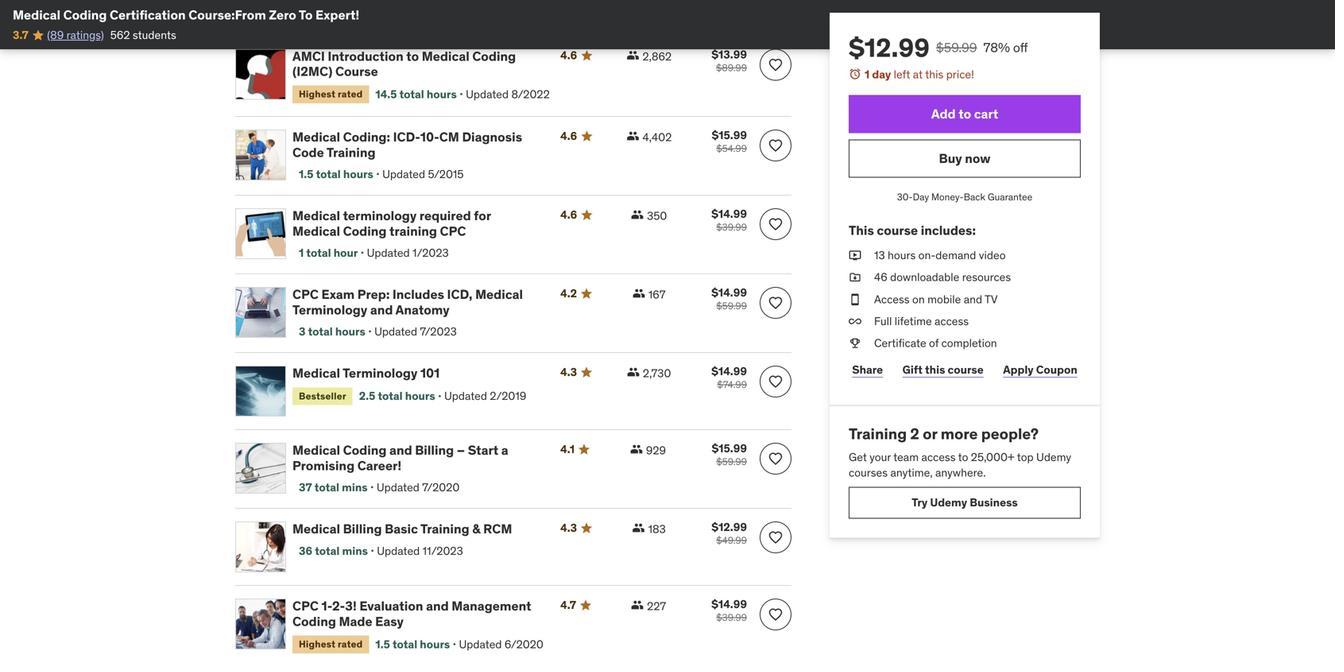 Task type: describe. For each thing, give the bounding box(es) containing it.
medical for medical coding: icd-10-cm diagnosis code training
[[293, 129, 340, 145]]

2.5
[[359, 389, 376, 403]]

78%
[[984, 39, 1011, 56]]

start
[[468, 442, 499, 459]]

medical terminology required for medical coding training cpc link
[[293, 208, 542, 239]]

medical terminology 101 link
[[293, 365, 542, 381]]

exam
[[322, 286, 355, 303]]

amci
[[293, 48, 325, 64]]

amci introduction to medical coding (i2mc) course
[[293, 48, 516, 80]]

lifetime
[[895, 314, 933, 328]]

to inside amci introduction to medical coding (i2mc) course
[[407, 48, 419, 64]]

1.5 total hours for updated 5/2015
[[299, 167, 374, 181]]

36
[[299, 544, 313, 558]]

4,402
[[643, 130, 672, 144]]

$14.99 for cpc 1-2-3! evaluation and management coding made easy
[[712, 597, 747, 612]]

people?
[[982, 424, 1039, 443]]

medical terminology required for medical coding training cpc
[[293, 208, 491, 239]]

updated for updated 7/2023
[[375, 324, 418, 339]]

cpc for 3!
[[293, 598, 319, 614]]

apply coupon
[[1004, 363, 1078, 377]]

4.7
[[561, 598, 577, 612]]

1-
[[322, 598, 332, 614]]

4.3 for medical terminology 101
[[561, 365, 577, 379]]

$12.99 for $12.99 $59.99 78% off
[[849, 32, 930, 64]]

guarantee
[[988, 191, 1033, 203]]

2-
[[332, 598, 345, 614]]

coding inside medical coding and billing – start a promising career!
[[343, 442, 387, 459]]

$12.99 $59.99 78% off
[[849, 32, 1029, 64]]

introduction
[[328, 48, 404, 64]]

2 vertical spatial xsmall image
[[627, 366, 640, 379]]

terminology
[[343, 208, 417, 224]]

to
[[299, 7, 313, 23]]

cpc exam prep: includes icd, medical terminology and anatomy link
[[293, 286, 542, 318]]

gift this course link
[[900, 354, 988, 386]]

money-
[[932, 191, 964, 203]]

to inside training 2 or more people? get your team access to 25,000+ top udemy courses anytime, anywhere.
[[959, 450, 969, 464]]

wishlist image for medical
[[768, 295, 784, 311]]

access on mobile and tv
[[875, 292, 998, 306]]

add to cart
[[932, 106, 999, 122]]

1 this from the top
[[926, 67, 944, 82]]

6/2020
[[505, 637, 544, 652]]

share button
[[849, 354, 887, 386]]

cpc 1-2-3! evaluation and management coding made easy link
[[293, 598, 542, 630]]

medical inside amci introduction to medical coding (i2mc) course
[[422, 48, 470, 64]]

updated for updated 8/2022
[[466, 87, 509, 102]]

562
[[110, 28, 130, 42]]

tv
[[985, 292, 998, 306]]

xsmall image left 13
[[849, 248, 862, 263]]

0 vertical spatial course
[[877, 222, 919, 238]]

rated for introduction
[[338, 88, 363, 100]]

$12.99 for $12.99 $49.99
[[712, 520, 747, 534]]

227
[[647, 599, 667, 614]]

top
[[1018, 450, 1034, 464]]

1 for 1 total hour
[[299, 246, 304, 260]]

$14.99 $39.99 for cpc 1-2-3! evaluation and management coding made easy
[[712, 597, 747, 624]]

medical for medical terminology required for medical coding training cpc
[[293, 208, 340, 224]]

$39.99 for cpc 1-2-3! evaluation and management coding made easy
[[717, 612, 747, 624]]

on-
[[919, 248, 936, 262]]

back
[[964, 191, 986, 203]]

14.5
[[376, 87, 397, 102]]

anatomy
[[396, 302, 450, 318]]

7/2020
[[422, 480, 460, 495]]

(89 ratings)
[[47, 28, 104, 42]]

total for updated 7/2020
[[315, 480, 340, 495]]

hours for updated 2/2019
[[405, 389, 436, 403]]

wishlist image for medical terminology required for medical coding training cpc
[[768, 216, 784, 232]]

$15.99 $59.99
[[712, 441, 748, 468]]

and inside cpc 1-2-3! evaluation and management coding made easy
[[426, 598, 449, 614]]

of
[[930, 336, 939, 350]]

hours for updated 5/2015
[[343, 167, 374, 181]]

updated 7/2020
[[377, 480, 460, 495]]

total for updated 2/2019
[[378, 389, 403, 403]]

certificate of completion
[[875, 336, 998, 350]]

hours right 13
[[888, 248, 916, 262]]

0 horizontal spatial billing
[[343, 521, 382, 537]]

includes:
[[921, 222, 976, 238]]

$15.99 for medical coding: icd-10-cm diagnosis code training
[[712, 128, 748, 142]]

and inside medical coding and billing – start a promising career!
[[390, 442, 412, 459]]

xsmall image for certificate
[[849, 336, 862, 351]]

$14.99 for medical terminology required for medical coding training cpc
[[712, 207, 747, 221]]

updated for updated 6/2020
[[459, 637, 502, 652]]

$13.99 $89.99
[[712, 47, 748, 74]]

xsmall image for medical billing basic training & rcm
[[633, 522, 645, 534]]

14.5 total hours
[[376, 87, 457, 102]]

students
[[133, 28, 176, 42]]

business
[[970, 496, 1018, 510]]

coding up ratings)
[[63, 7, 107, 23]]

prep:
[[358, 286, 390, 303]]

includes
[[393, 286, 445, 303]]

terminology inside cpc exam prep: includes icd, medical terminology and anatomy
[[293, 302, 368, 318]]

try udemy business
[[912, 496, 1018, 510]]

mins for coding
[[342, 480, 368, 495]]

2/2019
[[490, 389, 527, 403]]

$59.99 for $14.99
[[717, 300, 748, 312]]

1 vertical spatial terminology
[[343, 365, 418, 381]]

highest rated for introduction
[[299, 88, 363, 100]]

video
[[979, 248, 1006, 262]]

team
[[894, 450, 919, 464]]

code
[[293, 144, 324, 161]]

full lifetime access
[[875, 314, 969, 328]]

downloadable
[[891, 270, 960, 284]]

medical terminology 101
[[293, 365, 440, 381]]

xsmall image for access
[[849, 292, 862, 307]]

updated 1/2023
[[367, 246, 449, 260]]

add to cart button
[[849, 95, 1081, 133]]

and left tv at the top of page
[[964, 292, 983, 306]]

4.6 for medical coding: icd-10-cm diagnosis code training
[[561, 129, 578, 143]]

easy
[[375, 613, 404, 630]]

36 total mins
[[299, 544, 368, 558]]

coding inside cpc 1-2-3! evaluation and management coding made easy
[[293, 613, 336, 630]]

929
[[646, 443, 666, 458]]

1.5 total hours for updated 6/2020
[[376, 637, 450, 652]]

$54.99
[[717, 142, 748, 155]]

wishlist image for amci introduction to medical coding (i2mc) course
[[768, 57, 784, 73]]

5/2015
[[428, 167, 464, 181]]

medical coding and billing – start a promising career! link
[[293, 442, 542, 474]]

training 2 or more people? get your team access to 25,000+ top udemy courses anytime, anywhere.
[[849, 424, 1072, 480]]

hours for updated 6/2020
[[420, 637, 450, 652]]

$39.99 for medical terminology required for medical coding training cpc
[[717, 221, 747, 233]]

$14.99 $39.99 for medical terminology required for medical coding training cpc
[[712, 207, 747, 233]]

demand
[[936, 248, 977, 262]]

1/2023
[[413, 246, 449, 260]]

total for updated 7/2023
[[308, 324, 333, 339]]

3 total hours
[[299, 324, 366, 339]]

total for updated 11/2023
[[315, 544, 340, 558]]

total for updated 6/2020
[[393, 637, 418, 652]]

billing inside medical coding and billing – start a promising career!
[[415, 442, 454, 459]]

xsmall image for medical coding and billing – start a promising career!
[[630, 443, 643, 456]]

medical coding: icd-10-cm diagnosis code training link
[[293, 129, 542, 161]]

updated for updated 5/2015
[[383, 167, 426, 181]]

basic
[[385, 521, 418, 537]]

at
[[914, 67, 923, 82]]

xsmall image for cpc exam prep: includes icd, medical terminology and anatomy
[[633, 287, 646, 300]]

udemy inside try udemy business link
[[931, 496, 968, 510]]



Task type: locate. For each thing, give the bounding box(es) containing it.
xsmall image for medical coding: icd-10-cm diagnosis code training
[[627, 130, 640, 142]]

0 vertical spatial 1
[[865, 67, 870, 82]]

1.5 down "easy"
[[376, 637, 390, 652]]

training inside training 2 or more people? get your team access to 25,000+ top udemy courses anytime, anywhere.
[[849, 424, 907, 443]]

4 wishlist image from the top
[[768, 530, 784, 546]]

medical inside cpc exam prep: includes icd, medical terminology and anatomy
[[476, 286, 523, 303]]

1.5
[[299, 167, 314, 181], [376, 637, 390, 652]]

0 vertical spatial 4.3
[[561, 365, 577, 379]]

$14.99 right 167
[[712, 286, 748, 300]]

cpc for includes
[[293, 286, 319, 303]]

wishlist image right "$54.99"
[[768, 138, 784, 154]]

3
[[299, 324, 306, 339]]

1 vertical spatial 1.5
[[376, 637, 390, 652]]

0 vertical spatial to
[[407, 48, 419, 64]]

xsmall image for cpc 1-2-3! evaluation and management coding made easy
[[632, 599, 644, 612]]

1 vertical spatial 1
[[299, 246, 304, 260]]

3 wishlist image from the top
[[768, 374, 784, 390]]

4.6
[[561, 48, 578, 62], [561, 129, 578, 143], [561, 208, 578, 222]]

access inside training 2 or more people? get your team access to 25,000+ top udemy courses anytime, anywhere.
[[922, 450, 956, 464]]

4.6 for medical terminology required for medical coding training cpc
[[561, 208, 578, 222]]

alarm image
[[849, 68, 862, 80]]

get
[[849, 450, 867, 464]]

1 vertical spatial to
[[959, 106, 972, 122]]

4.6 for amci introduction to medical coding (i2mc) course
[[561, 48, 578, 62]]

to inside button
[[959, 106, 972, 122]]

total for updated 8/2022
[[400, 87, 424, 102]]

1.5 for updated 5/2015
[[299, 167, 314, 181]]

2,862
[[643, 49, 672, 63]]

your
[[870, 450, 892, 464]]

0 vertical spatial 4.6
[[561, 48, 578, 62]]

1 $39.99 from the top
[[717, 221, 747, 233]]

highest down 1-
[[299, 638, 336, 650]]

4.2
[[561, 286, 577, 301]]

1 horizontal spatial training
[[421, 521, 470, 537]]

total for updated 5/2015
[[316, 167, 341, 181]]

0 vertical spatial wishlist image
[[768, 138, 784, 154]]

xsmall image
[[627, 49, 640, 62], [627, 130, 640, 142], [632, 208, 644, 221], [849, 248, 862, 263], [849, 270, 862, 285], [633, 287, 646, 300], [849, 314, 862, 329], [630, 443, 643, 456], [633, 522, 645, 534], [632, 599, 644, 612]]

for
[[474, 208, 491, 224]]

xsmall image left 167
[[633, 287, 646, 300]]

this right at at the top right of page
[[926, 67, 944, 82]]

2 highest rated from the top
[[299, 638, 363, 650]]

medical
[[13, 7, 60, 23], [422, 48, 470, 64], [293, 129, 340, 145], [293, 208, 340, 224], [293, 223, 340, 239], [476, 286, 523, 303], [293, 365, 340, 381], [293, 442, 340, 459], [293, 521, 340, 537]]

0 vertical spatial 1.5
[[299, 167, 314, 181]]

13
[[875, 248, 886, 262]]

terminology up 3 total hours
[[293, 302, 368, 318]]

wishlist image right '$74.99'
[[768, 374, 784, 390]]

2 vertical spatial training
[[421, 521, 470, 537]]

and inside cpc exam prep: includes icd, medical terminology and anatomy
[[370, 302, 393, 318]]

to up 14.5 total hours
[[407, 48, 419, 64]]

0 vertical spatial cpc
[[440, 223, 466, 239]]

to left cart
[[959, 106, 972, 122]]

xsmall image for medical terminology required for medical coding training cpc
[[632, 208, 644, 221]]

$59.99 up the price!
[[937, 39, 978, 56]]

$14.99 for medical terminology 101
[[712, 364, 748, 379]]

1 vertical spatial this
[[926, 363, 946, 377]]

cpc
[[440, 223, 466, 239], [293, 286, 319, 303], [293, 598, 319, 614]]

anytime,
[[891, 466, 933, 480]]

hours down exam
[[335, 324, 366, 339]]

coding left 3!
[[293, 613, 336, 630]]

2 vertical spatial wishlist image
[[768, 374, 784, 390]]

0 vertical spatial training
[[327, 144, 376, 161]]

$59.99 for $15.99
[[717, 456, 748, 468]]

1 vertical spatial 1.5 total hours
[[376, 637, 450, 652]]

courses
[[849, 466, 888, 480]]

hours down medical terminology 101 'link'
[[405, 389, 436, 403]]

1 horizontal spatial 1.5 total hours
[[376, 637, 450, 652]]

xsmall image left access
[[849, 292, 862, 307]]

medical billing basic training & rcm
[[293, 521, 512, 537]]

1 wishlist image from the top
[[768, 57, 784, 73]]

icd,
[[447, 286, 473, 303]]

1.5 for updated 6/2020
[[376, 637, 390, 652]]

wishlist image for cpc 1-2-3! evaluation and management coding made easy
[[768, 607, 784, 623]]

$12.99 up day in the right of the page
[[849, 32, 930, 64]]

rated down course
[[338, 88, 363, 100]]

$14.99 $39.99 down $49.99
[[712, 597, 747, 624]]

$14.99 down $49.99
[[712, 597, 747, 612]]

1 mins from the top
[[342, 480, 368, 495]]

1 for 1 day left at this price!
[[865, 67, 870, 82]]

highest for cpc 1-2-3! evaluation and management coding made easy
[[299, 638, 336, 650]]

$15.99 for medical coding and billing – start a promising career!
[[712, 441, 748, 456]]

coding:
[[343, 129, 390, 145]]

11/2023
[[423, 544, 463, 558]]

cm
[[440, 129, 460, 145]]

1 vertical spatial rated
[[338, 638, 363, 650]]

udemy inside training 2 or more people? get your team access to 25,000+ top udemy courses anytime, anywhere.
[[1037, 450, 1072, 464]]

$59.99 for $12.99
[[937, 39, 978, 56]]

1 vertical spatial $59.99
[[717, 300, 748, 312]]

3 4.6 from the top
[[561, 208, 578, 222]]

coding
[[63, 7, 107, 23], [473, 48, 516, 64], [343, 223, 387, 239], [343, 442, 387, 459], [293, 613, 336, 630]]

$59.99 up $12.99 $49.99
[[717, 456, 748, 468]]

updated down medical coding: icd-10-cm diagnosis code training
[[383, 167, 426, 181]]

training inside medical coding: icd-10-cm diagnosis code training
[[327, 144, 376, 161]]

1 rated from the top
[[338, 88, 363, 100]]

training
[[390, 223, 437, 239]]

wishlist image right $14.99 $59.99
[[768, 295, 784, 311]]

0 vertical spatial rated
[[338, 88, 363, 100]]

1 vertical spatial 4.3
[[561, 521, 577, 535]]

xsmall image
[[849, 292, 862, 307], [849, 336, 862, 351], [627, 366, 640, 379]]

amci introduction to medical coding (i2mc) course link
[[293, 48, 542, 80]]

a
[[502, 442, 509, 459]]

cpc exam prep: includes icd, medical terminology and anatomy
[[293, 286, 523, 318]]

2 vertical spatial to
[[959, 450, 969, 464]]

1
[[865, 67, 870, 82], [299, 246, 304, 260]]

try
[[912, 496, 928, 510]]

1 horizontal spatial billing
[[415, 442, 454, 459]]

updated down management
[[459, 637, 502, 652]]

1.5 total hours
[[299, 167, 374, 181], [376, 637, 450, 652]]

updated for updated 11/2023
[[377, 544, 420, 558]]

coding up updated 8/2022
[[473, 48, 516, 64]]

4.3
[[561, 365, 577, 379], [561, 521, 577, 535]]

training up 11/2023
[[421, 521, 470, 537]]

xsmall image left 183
[[633, 522, 645, 534]]

1 horizontal spatial 1
[[865, 67, 870, 82]]

ratings)
[[67, 28, 104, 42]]

0 vertical spatial this
[[926, 67, 944, 82]]

cart
[[975, 106, 999, 122]]

0 vertical spatial $14.99 $39.99
[[712, 207, 747, 233]]

2 highest from the top
[[299, 638, 336, 650]]

total right "2.5"
[[378, 389, 403, 403]]

$14.99 right 2,730
[[712, 364, 748, 379]]

xsmall image left 929 on the bottom of the page
[[630, 443, 643, 456]]

course down completion
[[948, 363, 984, 377]]

1 $14.99 from the top
[[712, 207, 747, 221]]

updated down basic
[[377, 544, 420, 558]]

30-day money-back guarantee
[[898, 191, 1033, 203]]

2 $39.99 from the top
[[717, 612, 747, 624]]

day
[[873, 67, 892, 82]]

3 wishlist image from the top
[[768, 451, 784, 467]]

training up the your
[[849, 424, 907, 443]]

required
[[420, 208, 471, 224]]

1 vertical spatial mins
[[342, 544, 368, 558]]

medical for medical coding certification course:from zero to expert!
[[13, 7, 60, 23]]

updated for updated 2/2019
[[445, 389, 487, 403]]

$39.99
[[717, 221, 747, 233], [717, 612, 747, 624]]

wishlist image
[[768, 57, 784, 73], [768, 216, 784, 232], [768, 451, 784, 467], [768, 530, 784, 546], [768, 607, 784, 623]]

2 vertical spatial 4.6
[[561, 208, 578, 222]]

$15.99 down $89.99
[[712, 128, 748, 142]]

37
[[299, 480, 312, 495]]

cpc inside cpc 1-2-3! evaluation and management coding made easy
[[293, 598, 319, 614]]

course inside the gift this course link
[[948, 363, 984, 377]]

xsmall image left 2,730
[[627, 366, 640, 379]]

1 vertical spatial 4.6
[[561, 129, 578, 143]]

updated left 2/2019 at the bottom left of the page
[[445, 389, 487, 403]]

highest rated down made
[[299, 638, 363, 650]]

updated for updated 1/2023
[[367, 246, 410, 260]]

hours down amci introduction to medical coding (i2mc) course link
[[427, 87, 457, 102]]

2 vertical spatial $59.99
[[717, 456, 748, 468]]

1 vertical spatial access
[[922, 450, 956, 464]]

medical billing basic training & rcm link
[[293, 521, 542, 537]]

gift this course
[[903, 363, 984, 377]]

1 vertical spatial $12.99
[[712, 520, 747, 534]]

0 vertical spatial terminology
[[293, 302, 368, 318]]

$59.99 inside $14.99 $59.99
[[717, 300, 748, 312]]

1 vertical spatial training
[[849, 424, 907, 443]]

hours
[[427, 87, 457, 102], [343, 167, 374, 181], [888, 248, 916, 262], [335, 324, 366, 339], [405, 389, 436, 403], [420, 637, 450, 652]]

1 $15.99 from the top
[[712, 128, 748, 142]]

1 vertical spatial $14.99 $39.99
[[712, 597, 747, 624]]

1 vertical spatial cpc
[[293, 286, 319, 303]]

total down "easy"
[[393, 637, 418, 652]]

0 horizontal spatial course
[[877, 222, 919, 238]]

183
[[649, 522, 666, 536]]

coding up 37 total mins
[[343, 442, 387, 459]]

medical inside medical coding and billing – start a promising career!
[[293, 442, 340, 459]]

to up anywhere.
[[959, 450, 969, 464]]

350
[[647, 209, 668, 223]]

coding inside the medical terminology required for medical coding training cpc
[[343, 223, 387, 239]]

0 horizontal spatial udemy
[[931, 496, 968, 510]]

0 horizontal spatial 1.5 total hours
[[299, 167, 374, 181]]

2 mins from the top
[[342, 544, 368, 558]]

0 vertical spatial xsmall image
[[849, 292, 862, 307]]

updated down the medical terminology required for medical coding training cpc
[[367, 246, 410, 260]]

coding inside amci introduction to medical coding (i2mc) course
[[473, 48, 516, 64]]

37 total mins
[[299, 480, 368, 495]]

$59.99 inside $12.99 $59.99 78% off
[[937, 39, 978, 56]]

made
[[339, 613, 373, 630]]

0 horizontal spatial 1
[[299, 246, 304, 260]]

this inside the gift this course link
[[926, 363, 946, 377]]

highest rated for 1-
[[299, 638, 363, 650]]

coding up the 'hour'
[[343, 223, 387, 239]]

1.5 down "code"
[[299, 167, 314, 181]]

access down or
[[922, 450, 956, 464]]

total right 36
[[315, 544, 340, 558]]

2 wishlist image from the top
[[768, 295, 784, 311]]

2 wishlist image from the top
[[768, 216, 784, 232]]

and up updated 7/2023
[[370, 302, 393, 318]]

xsmall image for amci introduction to medical coding (i2mc) course
[[627, 49, 640, 62]]

course
[[336, 63, 378, 80]]

billing up 36 total mins at the bottom
[[343, 521, 382, 537]]

highest rated down (i2mc)
[[299, 88, 363, 100]]

or
[[923, 424, 938, 443]]

cpc 1-2-3! evaluation and management coding made easy
[[293, 598, 532, 630]]

2 vertical spatial cpc
[[293, 598, 319, 614]]

xsmall image left 4,402
[[627, 130, 640, 142]]

highest
[[299, 88, 336, 100], [299, 638, 336, 650]]

cpc inside cpc exam prep: includes icd, medical terminology and anatomy
[[293, 286, 319, 303]]

$12.99
[[849, 32, 930, 64], [712, 520, 747, 534]]

medical for medical billing basic training & rcm
[[293, 521, 340, 537]]

0 vertical spatial udemy
[[1037, 450, 1072, 464]]

2,730
[[643, 366, 672, 381]]

0 vertical spatial $39.99
[[717, 221, 747, 233]]

mins
[[342, 480, 368, 495], [342, 544, 368, 558]]

wishlist image for diagnosis
[[768, 138, 784, 154]]

cpc up 1/2023
[[440, 223, 466, 239]]

0 vertical spatial mins
[[342, 480, 368, 495]]

1 $14.99 $39.99 from the top
[[712, 207, 747, 233]]

0 horizontal spatial $12.99
[[712, 520, 747, 534]]

2 this from the top
[[926, 363, 946, 377]]

hours for updated 7/2023
[[335, 324, 366, 339]]

1 vertical spatial billing
[[343, 521, 382, 537]]

$14.99
[[712, 207, 747, 221], [712, 286, 748, 300], [712, 364, 748, 379], [712, 597, 747, 612]]

total right 3
[[308, 324, 333, 339]]

$59.99 inside $15.99 $59.99
[[717, 456, 748, 468]]

1 highest rated from the top
[[299, 88, 363, 100]]

cpc left 1-
[[293, 598, 319, 614]]

training right "code"
[[327, 144, 376, 161]]

&
[[473, 521, 481, 537]]

$14.99 down "$54.99"
[[712, 207, 747, 221]]

7/2023
[[420, 324, 457, 339]]

cpc inside the medical terminology required for medical coding training cpc
[[440, 223, 466, 239]]

updated 7/2023
[[375, 324, 457, 339]]

1 right alarm image
[[865, 67, 870, 82]]

1 horizontal spatial udemy
[[1037, 450, 1072, 464]]

1 4.6 from the top
[[561, 48, 578, 62]]

1 vertical spatial course
[[948, 363, 984, 377]]

$12.99 right 183
[[712, 520, 747, 534]]

xsmall image left full at the right of page
[[849, 314, 862, 329]]

left
[[894, 67, 911, 82]]

highest for amci introduction to medical coding (i2mc) course
[[299, 88, 336, 100]]

0 vertical spatial $15.99
[[712, 128, 748, 142]]

1 horizontal spatial course
[[948, 363, 984, 377]]

$39.99 right 227
[[717, 612, 747, 624]]

2 rated from the top
[[338, 638, 363, 650]]

1 vertical spatial highest rated
[[299, 638, 363, 650]]

xsmall image left the 46
[[849, 270, 862, 285]]

$14.99 $39.99 down "$54.99"
[[712, 207, 747, 233]]

hours for updated 8/2022
[[427, 87, 457, 102]]

2 4.3 from the top
[[561, 521, 577, 535]]

updated down cpc exam prep: includes icd, medical terminology and anatomy
[[375, 324, 418, 339]]

highest down (i2mc)
[[299, 88, 336, 100]]

1 vertical spatial $39.99
[[717, 612, 747, 624]]

terminology up "2.5"
[[343, 365, 418, 381]]

access down mobile
[[935, 314, 969, 328]]

2.5 total hours
[[359, 389, 436, 403]]

$14.99 $74.99
[[712, 364, 748, 391]]

wishlist image for medical coding and billing – start a promising career!
[[768, 451, 784, 467]]

hours down cpc 1-2-3! evaluation and management coding made easy link
[[420, 637, 450, 652]]

1 vertical spatial xsmall image
[[849, 336, 862, 351]]

total down "code"
[[316, 167, 341, 181]]

medical inside medical coding: icd-10-cm diagnosis code training
[[293, 129, 340, 145]]

1 left the 'hour'
[[299, 246, 304, 260]]

mobile
[[928, 292, 962, 306]]

xsmall image left 227
[[632, 599, 644, 612]]

on
[[913, 292, 925, 306]]

1.5 total hours down "code"
[[299, 167, 374, 181]]

3!
[[345, 598, 357, 614]]

hours down coding: in the top of the page
[[343, 167, 374, 181]]

mins down career! in the left of the page
[[342, 480, 368, 495]]

0 vertical spatial billing
[[415, 442, 454, 459]]

1 horizontal spatial 1.5
[[376, 637, 390, 652]]

1 vertical spatial wishlist image
[[768, 295, 784, 311]]

xsmall image left 350
[[632, 208, 644, 221]]

udemy right try
[[931, 496, 968, 510]]

0 horizontal spatial 1.5
[[299, 167, 314, 181]]

1.5 total hours down cpc 1-2-3! evaluation and management coding made easy
[[376, 637, 450, 652]]

4.3 right 'rcm'
[[561, 521, 577, 535]]

(i2mc)
[[293, 63, 333, 80]]

2 $14.99 from the top
[[712, 286, 748, 300]]

2 4.6 from the top
[[561, 129, 578, 143]]

xsmall image left 2,862
[[627, 49, 640, 62]]

wishlist image
[[768, 138, 784, 154], [768, 295, 784, 311], [768, 374, 784, 390]]

1 vertical spatial udemy
[[931, 496, 968, 510]]

1 wishlist image from the top
[[768, 138, 784, 154]]

1 highest from the top
[[299, 88, 336, 100]]

4.3 for medical billing basic training & rcm
[[561, 521, 577, 535]]

and right evaluation
[[426, 598, 449, 614]]

now
[[966, 150, 991, 167]]

completion
[[942, 336, 998, 350]]

this right the gift
[[926, 363, 946, 377]]

4.1
[[561, 442, 575, 457]]

buy
[[940, 150, 963, 167]]

total for updated 1/2023
[[306, 246, 331, 260]]

(89
[[47, 28, 64, 42]]

$14.99 for cpc exam prep: includes icd, medical terminology and anatomy
[[712, 286, 748, 300]]

1 horizontal spatial $12.99
[[849, 32, 930, 64]]

updated 6/2020
[[459, 637, 544, 652]]

cpc left exam
[[293, 286, 319, 303]]

course up 13
[[877, 222, 919, 238]]

updated 2/2019
[[445, 389, 527, 403]]

$15.99 down '$74.99'
[[712, 441, 748, 456]]

and
[[964, 292, 983, 306], [370, 302, 393, 318], [390, 442, 412, 459], [426, 598, 449, 614]]

0 vertical spatial highest
[[299, 88, 336, 100]]

3 $14.99 from the top
[[712, 364, 748, 379]]

medical coding certification course:from zero to expert!
[[13, 7, 360, 23]]

mins for billing
[[342, 544, 368, 558]]

1 vertical spatial $15.99
[[712, 441, 748, 456]]

total right 37 in the left bottom of the page
[[315, 480, 340, 495]]

rated for 1-
[[338, 638, 363, 650]]

0 vertical spatial $12.99
[[849, 32, 930, 64]]

0 vertical spatial $59.99
[[937, 39, 978, 56]]

updated for updated 7/2020
[[377, 480, 420, 495]]

$59.99 up '$14.99 $74.99'
[[717, 300, 748, 312]]

2 horizontal spatial training
[[849, 424, 907, 443]]

4.3 up 4.1 on the left bottom of page
[[561, 365, 577, 379]]

xsmall image up share
[[849, 336, 862, 351]]

course:from
[[189, 7, 266, 23]]

off
[[1014, 39, 1029, 56]]

icd-
[[393, 129, 421, 145]]

medical for medical coding and billing – start a promising career!
[[293, 442, 340, 459]]

2 $15.99 from the top
[[712, 441, 748, 456]]

0 vertical spatial 1.5 total hours
[[299, 167, 374, 181]]

total left the 'hour'
[[306, 246, 331, 260]]

562 students
[[110, 28, 176, 42]]

anywhere.
[[936, 466, 986, 480]]

0 horizontal spatial training
[[327, 144, 376, 161]]

updated down career! in the left of the page
[[377, 480, 420, 495]]

billing left –
[[415, 442, 454, 459]]

medical for medical terminology 101
[[293, 365, 340, 381]]

medical coding: icd-10-cm diagnosis code training
[[293, 129, 523, 161]]

5 wishlist image from the top
[[768, 607, 784, 623]]

0 vertical spatial access
[[935, 314, 969, 328]]

updated up diagnosis on the left top of the page
[[466, 87, 509, 102]]

0 vertical spatial highest rated
[[299, 88, 363, 100]]

rated down made
[[338, 638, 363, 650]]

and up the updated 7/2020
[[390, 442, 412, 459]]

wishlist image for medical billing basic training & rcm
[[768, 530, 784, 546]]

resources
[[963, 270, 1012, 284]]

1 vertical spatial highest
[[299, 638, 336, 650]]

mins right 36
[[342, 544, 368, 558]]

add
[[932, 106, 956, 122]]

full
[[875, 314, 893, 328]]

2 $14.99 $39.99 from the top
[[712, 597, 747, 624]]

total right 14.5
[[400, 87, 424, 102]]

highest rated
[[299, 88, 363, 100], [299, 638, 363, 650]]

$39.99 up $14.99 $59.99
[[717, 221, 747, 233]]

1 4.3 from the top
[[561, 365, 577, 379]]

udemy right the top
[[1037, 450, 1072, 464]]

4 $14.99 from the top
[[712, 597, 747, 612]]



Task type: vqa. For each thing, say whether or not it's contained in the screenshot.
Environment
no



